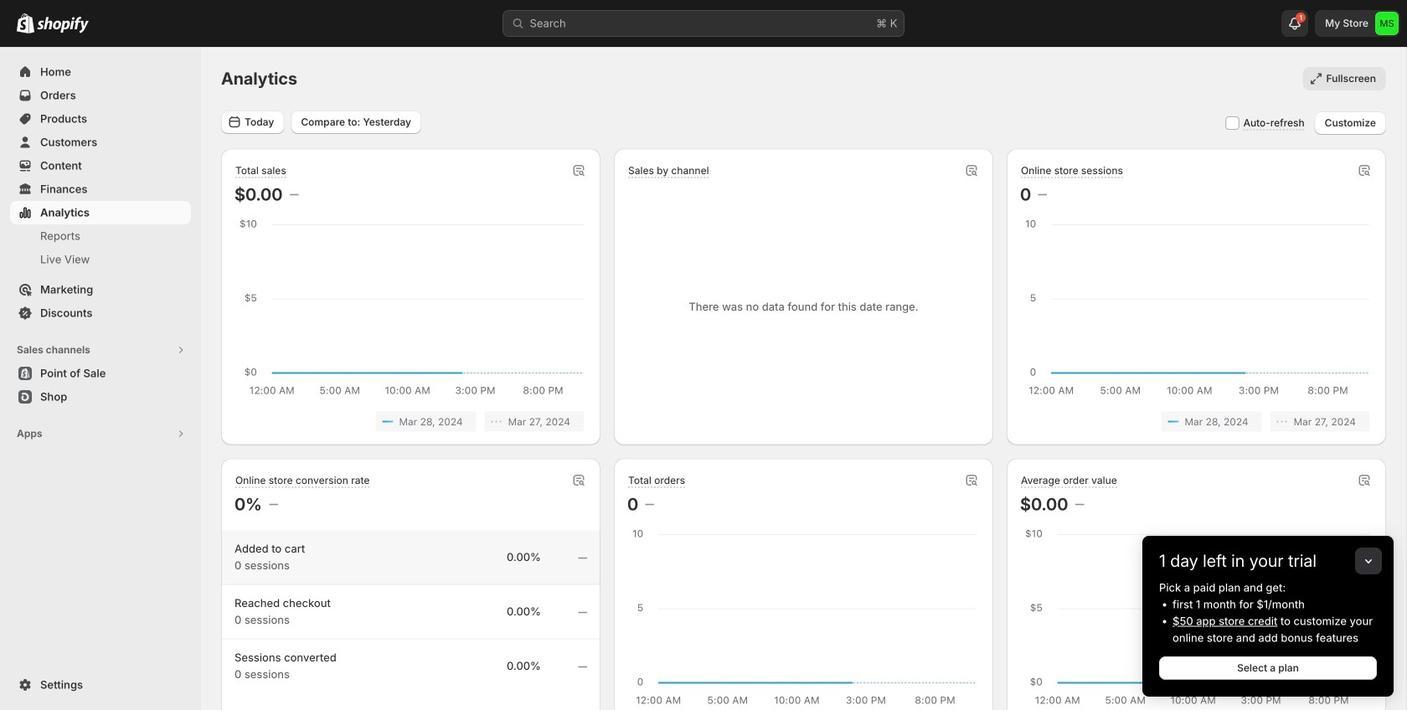 Task type: locate. For each thing, give the bounding box(es) containing it.
shopify image
[[17, 13, 34, 33], [37, 17, 89, 33]]

1 list from the left
[[238, 412, 584, 432]]

1 horizontal spatial shopify image
[[37, 17, 89, 33]]

1 horizontal spatial list
[[1024, 412, 1370, 432]]

2 list from the left
[[1024, 412, 1370, 432]]

list
[[238, 412, 584, 432], [1024, 412, 1370, 432]]

0 horizontal spatial list
[[238, 412, 584, 432]]



Task type: vqa. For each thing, say whether or not it's contained in the screenshot.
Search location text box
no



Task type: describe. For each thing, give the bounding box(es) containing it.
0 horizontal spatial shopify image
[[17, 13, 34, 33]]

my store image
[[1376, 12, 1399, 35]]



